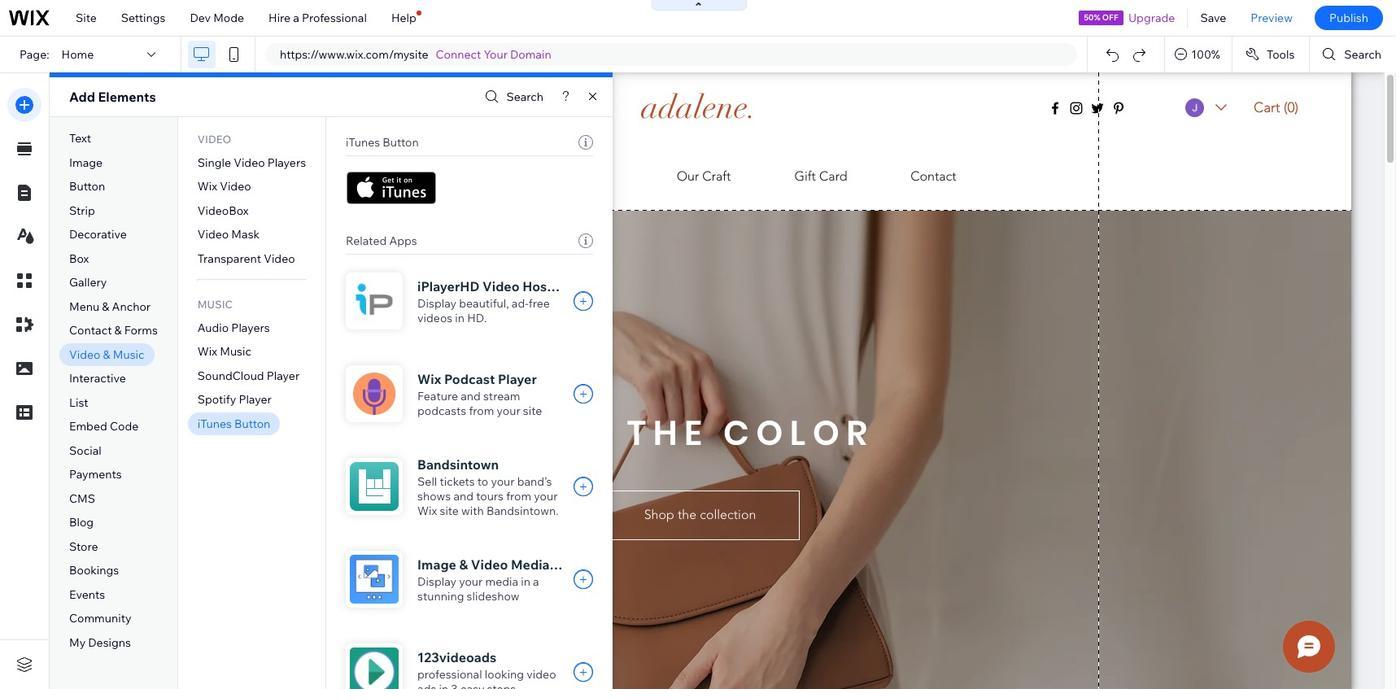 Task type: describe. For each thing, give the bounding box(es) containing it.
your right tours at the left of page
[[534, 489, 558, 504]]

social
[[69, 443, 101, 458]]

display inside the image & video media slider display your media in a stunning slideshow
[[417, 574, 456, 589]]

50% off
[[1084, 12, 1118, 23]]

embed code
[[69, 419, 139, 434]]

wix video
[[198, 179, 251, 194]]

site
[[76, 11, 97, 25]]

in for display
[[455, 311, 465, 325]]

related
[[346, 234, 387, 248]]

player for spotify player
[[239, 392, 272, 407]]

embed
[[69, 419, 107, 434]]

media
[[511, 557, 550, 573]]

home
[[62, 47, 94, 62]]

spotify
[[198, 392, 236, 407]]

menu
[[69, 299, 99, 314]]

video up wix video
[[234, 155, 265, 170]]

hire
[[269, 11, 291, 25]]

my
[[69, 635, 86, 650]]

beautiful,
[[459, 296, 509, 311]]

and inside "bandsintown sell tickets to your band's shows and tours from your wix site with bandsintown."
[[453, 489, 474, 504]]

wix for podcast
[[417, 371, 441, 387]]

stream
[[483, 389, 520, 404]]

bandsintown.
[[487, 504, 559, 518]]

video inside the image & video media slider display your media in a stunning slideshow
[[471, 557, 508, 573]]

& for image
[[459, 557, 468, 573]]

dev
[[190, 11, 211, 25]]

& for menu
[[102, 299, 109, 314]]

0 horizontal spatial button
[[69, 179, 105, 194]]

wix inside "bandsintown sell tickets to your band's shows and tours from your wix site with bandsintown."
[[417, 504, 437, 518]]

related apps
[[346, 234, 417, 248]]

100%
[[1191, 47, 1220, 62]]

1 horizontal spatial button
[[234, 416, 270, 431]]

save button
[[1188, 0, 1239, 36]]

& for contact
[[114, 323, 122, 338]]

my designs
[[69, 635, 131, 650]]

tools button
[[1233, 37, 1309, 72]]

connect
[[436, 47, 481, 62]]

professional
[[417, 667, 482, 682]]

free
[[529, 296, 550, 311]]

0 vertical spatial players
[[267, 155, 306, 170]]

wix podcast player feature and stream podcasts from your site
[[417, 371, 542, 418]]

bandsintown sell tickets to your band's shows and tours from your wix site with bandsintown.
[[417, 456, 559, 518]]

easy
[[460, 682, 484, 689]]

publish
[[1329, 11, 1368, 25]]

menu & anchor
[[69, 299, 151, 314]]

payments
[[69, 467, 122, 482]]

events
[[69, 587, 105, 602]]

single
[[198, 155, 231, 170]]

player inside wix podcast player feature and stream podcasts from your site
[[498, 371, 537, 387]]

hd.
[[467, 311, 487, 325]]

decorative
[[69, 227, 127, 242]]

your inside wix podcast player feature and stream podcasts from your site
[[497, 404, 520, 418]]

in for media
[[521, 574, 530, 589]]

0 horizontal spatial search
[[506, 89, 544, 104]]

video
[[527, 667, 556, 682]]

site inside wix podcast player feature and stream podcasts from your site
[[523, 404, 542, 418]]

soundcloud
[[198, 368, 264, 383]]

steps
[[487, 682, 516, 689]]

music down audio players
[[220, 344, 251, 359]]

image for image & video media slider display your media in a stunning slideshow
[[417, 557, 456, 573]]

stunning
[[417, 589, 464, 604]]

wix for video
[[198, 179, 217, 194]]

settings
[[121, 11, 166, 25]]

mask
[[231, 227, 260, 242]]

tools
[[1267, 47, 1295, 62]]

community
[[69, 611, 131, 626]]

code
[[110, 419, 139, 434]]

display inside the iplayerhd video hosting display beautiful, ad-free videos in hd.
[[417, 296, 456, 311]]

https://www.wix.com/mysite
[[280, 47, 428, 62]]

publish button
[[1315, 6, 1383, 30]]

ads
[[417, 682, 436, 689]]

professional
[[302, 11, 367, 25]]

transparent
[[198, 251, 261, 266]]

podcast
[[444, 371, 495, 387]]

and inside wix podcast player feature and stream podcasts from your site
[[461, 389, 481, 404]]

slider
[[553, 557, 590, 573]]

iplayerhd
[[417, 278, 480, 295]]

slideshow
[[467, 589, 520, 604]]

transparent video
[[198, 251, 295, 266]]

shows
[[417, 489, 451, 504]]

to
[[477, 474, 488, 489]]

help
[[391, 11, 416, 25]]

your
[[484, 47, 508, 62]]

123videoads professional looking video ads in 3 easy steps
[[417, 649, 556, 689]]

preview button
[[1239, 0, 1305, 36]]

video & music
[[69, 347, 144, 362]]

video down the videobox
[[198, 227, 229, 242]]

bookings
[[69, 563, 119, 578]]

image for image
[[69, 155, 103, 170]]

strip
[[69, 203, 95, 218]]

audio players
[[198, 320, 270, 335]]

123videoads
[[417, 649, 496, 666]]

wix music
[[198, 344, 251, 359]]

player for soundcloud player
[[267, 368, 300, 383]]

mode
[[213, 11, 244, 25]]

text
[[69, 131, 91, 146]]



Task type: locate. For each thing, give the bounding box(es) containing it.
search
[[1344, 47, 1381, 62], [506, 89, 544, 104]]

wix for music
[[198, 344, 217, 359]]

0 horizontal spatial a
[[293, 11, 299, 25]]

0 horizontal spatial in
[[439, 682, 448, 689]]

audio
[[198, 320, 229, 335]]

in left the 3 on the left of page
[[439, 682, 448, 689]]

with
[[461, 504, 484, 518]]

wix down single
[[198, 179, 217, 194]]

a right hire
[[293, 11, 299, 25]]

apps
[[389, 234, 417, 248]]

video up beautiful,
[[482, 278, 520, 295]]

tours
[[476, 489, 504, 504]]

image & video media slider display your media in a stunning slideshow
[[417, 557, 590, 604]]

itunes
[[346, 135, 380, 150], [198, 416, 232, 431]]

your
[[497, 404, 520, 418], [491, 474, 515, 489], [534, 489, 558, 504], [459, 574, 483, 589]]

& up stunning
[[459, 557, 468, 573]]

1 horizontal spatial itunes button
[[346, 135, 419, 150]]

music
[[198, 298, 233, 311], [220, 344, 251, 359], [113, 347, 144, 362]]

1 vertical spatial itunes
[[198, 416, 232, 431]]

player down soundcloud player
[[239, 392, 272, 407]]

podcasts
[[417, 404, 466, 418]]

0 vertical spatial button
[[383, 135, 419, 150]]

1 vertical spatial in
[[521, 574, 530, 589]]

itunes button
[[346, 135, 419, 150], [198, 416, 270, 431]]

video up the videobox
[[220, 179, 251, 194]]

interactive
[[69, 371, 126, 386]]

0 horizontal spatial site
[[440, 504, 459, 518]]

display left slideshow
[[417, 574, 456, 589]]

feature
[[417, 389, 458, 404]]

1 horizontal spatial search
[[1344, 47, 1381, 62]]

1 horizontal spatial search button
[[1310, 37, 1396, 72]]

sell
[[417, 474, 437, 489]]

2 display from the top
[[417, 574, 456, 589]]

wix
[[198, 179, 217, 194], [198, 344, 217, 359], [417, 371, 441, 387], [417, 504, 437, 518]]

your right the podcasts
[[497, 404, 520, 418]]

in inside the iplayerhd video hosting display beautiful, ad-free videos in hd.
[[455, 311, 465, 325]]

2 horizontal spatial button
[[383, 135, 419, 150]]

media
[[485, 574, 518, 589]]

in
[[455, 311, 465, 325], [521, 574, 530, 589], [439, 682, 448, 689]]

domain
[[510, 47, 551, 62]]

from right tours at the left of page
[[506, 489, 531, 504]]

preview
[[1251, 11, 1293, 25]]

contact
[[69, 323, 112, 338]]

soundcloud player
[[198, 368, 300, 383]]

iplayerhd video hosting display beautiful, ad-free videos in hd.
[[417, 278, 572, 325]]

list
[[69, 395, 88, 410]]

button
[[383, 135, 419, 150], [69, 179, 105, 194], [234, 416, 270, 431]]

add elements
[[69, 89, 156, 105]]

in inside the image & video media slider display your media in a stunning slideshow
[[521, 574, 530, 589]]

1 vertical spatial players
[[231, 320, 270, 335]]

search button down your
[[481, 85, 544, 109]]

display down iplayerhd
[[417, 296, 456, 311]]

0 vertical spatial search button
[[1310, 37, 1396, 72]]

1 horizontal spatial in
[[455, 311, 465, 325]]

image down "text"
[[69, 155, 103, 170]]

from inside "bandsintown sell tickets to your band's shows and tours from your wix site with bandsintown."
[[506, 489, 531, 504]]

0 vertical spatial itunes
[[346, 135, 380, 150]]

0 vertical spatial a
[[293, 11, 299, 25]]

video up media
[[471, 557, 508, 573]]

0 vertical spatial in
[[455, 311, 465, 325]]

your left media
[[459, 574, 483, 589]]

1 horizontal spatial itunes
[[346, 135, 380, 150]]

music up "audio"
[[198, 298, 233, 311]]

image up stunning
[[417, 557, 456, 573]]

0 vertical spatial display
[[417, 296, 456, 311]]

1 vertical spatial and
[[453, 489, 474, 504]]

ad-
[[512, 296, 529, 311]]

1 vertical spatial search
[[506, 89, 544, 104]]

contact & forms
[[69, 323, 158, 338]]

in down 'media'
[[521, 574, 530, 589]]

1 horizontal spatial image
[[417, 557, 456, 573]]

1 vertical spatial image
[[417, 557, 456, 573]]

0 horizontal spatial from
[[469, 404, 494, 418]]

& down contact & forms
[[103, 347, 110, 362]]

& left forms
[[114, 323, 122, 338]]

from inside wix podcast player feature and stream podcasts from your site
[[469, 404, 494, 418]]

0 horizontal spatial itunes
[[198, 416, 232, 431]]

video up single
[[198, 132, 231, 145]]

players right single
[[267, 155, 306, 170]]

1 vertical spatial site
[[440, 504, 459, 518]]

video down "contact"
[[69, 347, 100, 362]]

dev mode
[[190, 11, 244, 25]]

bandsintown
[[417, 456, 499, 473]]

0 vertical spatial and
[[461, 389, 481, 404]]

store
[[69, 539, 98, 554]]

video right transparent
[[264, 251, 295, 266]]

site inside "bandsintown sell tickets to your band's shows and tours from your wix site with bandsintown."
[[440, 504, 459, 518]]

wix down "audio"
[[198, 344, 217, 359]]

your right to
[[491, 474, 515, 489]]

and
[[461, 389, 481, 404], [453, 489, 474, 504]]

player right soundcloud in the bottom of the page
[[267, 368, 300, 383]]

image
[[69, 155, 103, 170], [417, 557, 456, 573]]

save
[[1200, 11, 1226, 25]]

your inside the image & video media slider display your media in a stunning slideshow
[[459, 574, 483, 589]]

3
[[451, 682, 458, 689]]

0 vertical spatial site
[[523, 404, 542, 418]]

site
[[523, 404, 542, 418], [440, 504, 459, 518]]

image inside the image & video media slider display your media in a stunning slideshow
[[417, 557, 456, 573]]

0 vertical spatial image
[[69, 155, 103, 170]]

0 horizontal spatial image
[[69, 155, 103, 170]]

hosting
[[522, 278, 572, 295]]

search button down publish button
[[1310, 37, 1396, 72]]

elements
[[98, 89, 156, 105]]

gallery
[[69, 275, 107, 290]]

in left hd.
[[455, 311, 465, 325]]

100% button
[[1165, 37, 1232, 72]]

a down 'media'
[[533, 574, 539, 589]]

single video players
[[198, 155, 306, 170]]

https://www.wix.com/mysite connect your domain
[[280, 47, 551, 62]]

search down domain
[[506, 89, 544, 104]]

1 vertical spatial a
[[533, 574, 539, 589]]

1 vertical spatial display
[[417, 574, 456, 589]]

&
[[102, 299, 109, 314], [114, 323, 122, 338], [103, 347, 110, 362], [459, 557, 468, 573]]

1 horizontal spatial site
[[523, 404, 542, 418]]

video inside the iplayerhd video hosting display beautiful, ad-free videos in hd.
[[482, 278, 520, 295]]

1 vertical spatial button
[[69, 179, 105, 194]]

site left with
[[440, 504, 459, 518]]

designs
[[88, 635, 131, 650]]

1 display from the top
[[417, 296, 456, 311]]

box
[[69, 251, 89, 266]]

0 horizontal spatial search button
[[481, 85, 544, 109]]

blog
[[69, 515, 94, 530]]

display
[[417, 296, 456, 311], [417, 574, 456, 589]]

& inside the image & video media slider display your media in a stunning slideshow
[[459, 557, 468, 573]]

in inside 123videoads professional looking video ads in 3 easy steps
[[439, 682, 448, 689]]

site right stream
[[523, 404, 542, 418]]

hire a professional
[[269, 11, 367, 25]]

& right menu
[[102, 299, 109, 314]]

50%
[[1084, 12, 1100, 23]]

anchor
[[112, 299, 151, 314]]

2 vertical spatial button
[[234, 416, 270, 431]]

& for video
[[103, 347, 110, 362]]

0 horizontal spatial itunes button
[[198, 416, 270, 431]]

1 vertical spatial search button
[[481, 85, 544, 109]]

player
[[267, 368, 300, 383], [498, 371, 537, 387], [239, 392, 272, 407]]

off
[[1102, 12, 1118, 23]]

0 vertical spatial from
[[469, 404, 494, 418]]

0 vertical spatial search
[[1344, 47, 1381, 62]]

music down forms
[[113, 347, 144, 362]]

videos
[[417, 311, 453, 325]]

2 horizontal spatial in
[[521, 574, 530, 589]]

wix up feature
[[417, 371, 441, 387]]

and down 'podcast'
[[461, 389, 481, 404]]

search button
[[1310, 37, 1396, 72], [481, 85, 544, 109]]

0 vertical spatial itunes button
[[346, 135, 419, 150]]

a inside the image & video media slider display your media in a stunning slideshow
[[533, 574, 539, 589]]

upgrade
[[1128, 11, 1175, 25]]

spotify player
[[198, 392, 272, 407]]

video mask
[[198, 227, 260, 242]]

looking
[[485, 667, 524, 682]]

wix inside wix podcast player feature and stream podcasts from your site
[[417, 371, 441, 387]]

2 vertical spatial in
[[439, 682, 448, 689]]

from down 'podcast'
[[469, 404, 494, 418]]

band's
[[517, 474, 552, 489]]

1 vertical spatial from
[[506, 489, 531, 504]]

1 horizontal spatial a
[[533, 574, 539, 589]]

tickets
[[440, 474, 475, 489]]

players
[[267, 155, 306, 170], [231, 320, 270, 335]]

from
[[469, 404, 494, 418], [506, 489, 531, 504]]

1 horizontal spatial from
[[506, 489, 531, 504]]

search down the publish
[[1344, 47, 1381, 62]]

video
[[198, 132, 231, 145], [234, 155, 265, 170], [220, 179, 251, 194], [198, 227, 229, 242], [264, 251, 295, 266], [482, 278, 520, 295], [69, 347, 100, 362], [471, 557, 508, 573]]

player up stream
[[498, 371, 537, 387]]

1 vertical spatial itunes button
[[198, 416, 270, 431]]

players up "wix music"
[[231, 320, 270, 335]]

forms
[[124, 323, 158, 338]]

and left to
[[453, 489, 474, 504]]

wix down sell
[[417, 504, 437, 518]]



Task type: vqa. For each thing, say whether or not it's contained in the screenshot.
members area
no



